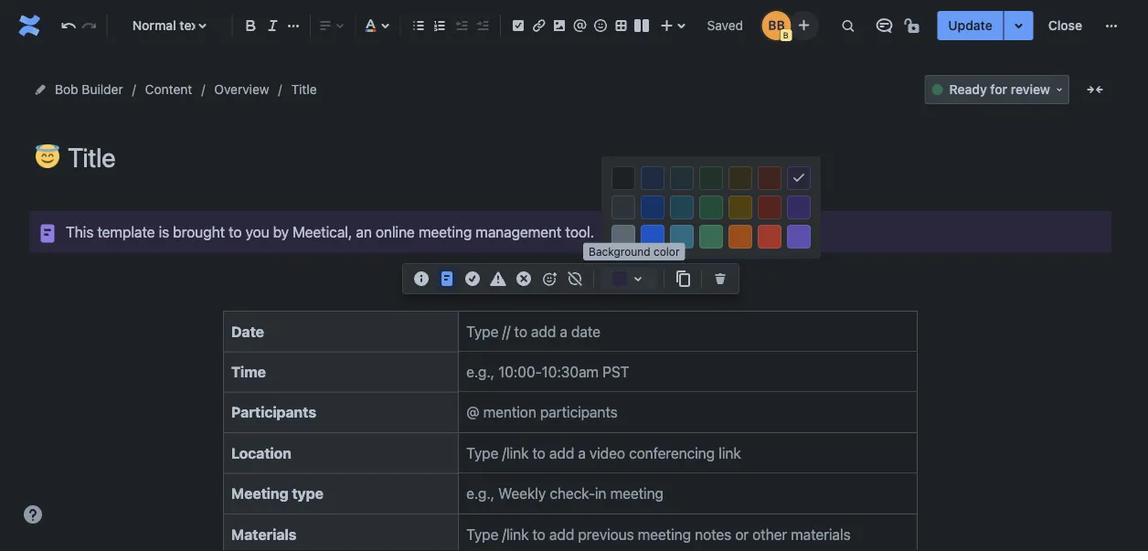 Task type: locate. For each thing, give the bounding box(es) containing it.
emoji image
[[590, 15, 612, 37]]

close button
[[1037, 11, 1093, 40]]

confluence image
[[15, 11, 44, 40]]

more image
[[1100, 15, 1122, 37]]

Gray radio
[[611, 196, 635, 219]]

text
[[179, 18, 203, 33]]

no restrictions image
[[902, 15, 924, 37]]

normal
[[132, 18, 176, 33]]

meeting type
[[231, 485, 323, 502]]

participants
[[231, 404, 316, 421]]

Bold blue radio
[[641, 225, 664, 249]]

subtle purple image
[[788, 167, 810, 189]]

tool.
[[565, 223, 594, 240]]

editor toolbar toolbar
[[403, 264, 739, 314]]

invite to edit image
[[793, 14, 815, 36]]

you
[[245, 223, 269, 240]]

find and replace image
[[837, 15, 859, 37]]

bob
[[55, 82, 78, 97]]

numbered list ⌘⇧7 image
[[429, 15, 451, 37]]

color picker popup element
[[601, 156, 821, 259]]

action item image
[[507, 15, 529, 37]]

Bold green radio
[[699, 225, 723, 249]]

option group down subtle green radio
[[601, 193, 821, 222]]

update button
[[937, 11, 1003, 40]]

undo ⌘z image
[[58, 15, 80, 37]]

copy image
[[672, 268, 694, 290]]

Red radio
[[758, 196, 781, 219]]

color
[[654, 245, 680, 258]]

2 option group from the top
[[601, 193, 821, 222]]

option group
[[601, 164, 821, 193], [601, 193, 821, 222], [601, 222, 821, 251]]

1 option group from the top
[[601, 164, 821, 193]]

success image
[[462, 268, 484, 290]]

Bold purple radio
[[787, 225, 811, 249]]

normal text
[[132, 18, 203, 33]]

warning image
[[487, 268, 509, 290]]

content
[[145, 82, 192, 97]]

Green radio
[[699, 196, 723, 219]]

bob builder
[[55, 82, 123, 97]]

adjust update settings image
[[1008, 15, 1030, 37]]

title link
[[291, 79, 317, 101]]

option group up green radio
[[601, 164, 821, 193]]

Main content area, start typing to enter text. text field
[[29, 211, 1111, 551]]

editor add emoji image
[[538, 268, 560, 290]]

Bold teal radio
[[670, 225, 694, 249]]

note image
[[436, 268, 458, 290]]

option group down green radio
[[601, 222, 821, 251]]

confluence image
[[15, 11, 44, 40]]

make page fixed-width image
[[1084, 79, 1106, 101]]

meetical,
[[293, 223, 352, 240]]

materials
[[231, 526, 296, 543]]

online
[[376, 223, 415, 240]]

bullet list ⌘⇧8 image
[[408, 15, 429, 37]]

:innocent: image
[[36, 144, 59, 168], [36, 144, 59, 168]]

overview link
[[214, 79, 269, 101]]

Bold red radio
[[758, 225, 781, 249]]

this
[[66, 223, 94, 240]]

meeting
[[231, 485, 288, 502]]

Subtle teal radio
[[670, 166, 694, 190]]

management
[[476, 223, 562, 240]]

Subtle green radio
[[699, 166, 723, 190]]

mention image
[[569, 15, 591, 37]]

time
[[231, 363, 266, 380]]

Subtle red radio
[[758, 166, 781, 190]]



Task type: describe. For each thing, give the bounding box(es) containing it.
title
[[291, 82, 317, 97]]

Subtle purple radio
[[787, 166, 811, 190]]

more formatting image
[[282, 15, 304, 37]]

brought
[[173, 223, 225, 240]]

help image
[[22, 504, 44, 526]]

close
[[1048, 18, 1082, 33]]

background
[[589, 245, 650, 258]]

remove emoji image
[[564, 268, 586, 290]]

background color tooltip
[[583, 243, 685, 260]]

Teal radio
[[670, 196, 694, 219]]

error image
[[513, 268, 535, 290]]

location
[[231, 444, 291, 462]]

redo ⌘⇧z image
[[78, 15, 100, 37]]

this template is brought to you by meetical, an online meeting management tool.
[[66, 223, 594, 240]]

Bold gray radio
[[611, 225, 635, 249]]

update
[[948, 18, 992, 33]]

by
[[273, 223, 289, 240]]

content link
[[145, 79, 192, 101]]

layouts image
[[631, 15, 653, 37]]

builder
[[82, 82, 123, 97]]

Purple radio
[[787, 196, 811, 219]]

template
[[97, 223, 155, 240]]

background color
[[589, 245, 680, 258]]

bold ⌘b image
[[240, 15, 262, 37]]

bob builder link
[[55, 79, 123, 101]]

add image, video, or file image
[[549, 15, 571, 37]]

outdent ⇧tab image
[[450, 15, 472, 37]]

date
[[231, 323, 264, 340]]

an
[[356, 223, 372, 240]]

Give this page a title text field
[[68, 143, 1111, 173]]

Subtle blue radio
[[641, 166, 664, 190]]

Subtle yellow radio
[[728, 166, 752, 190]]

to
[[229, 223, 242, 240]]

saved
[[707, 18, 743, 33]]

Yellow radio
[[728, 196, 752, 219]]

move this page image
[[33, 82, 48, 97]]

overview
[[214, 82, 269, 97]]

italic ⌘i image
[[262, 15, 284, 37]]

normal text button
[[115, 5, 224, 46]]

Subtle gray radio
[[611, 166, 635, 190]]

remove image
[[709, 268, 731, 290]]

table image
[[610, 15, 632, 37]]

is
[[159, 223, 169, 240]]

info image
[[410, 268, 432, 290]]

Blue radio
[[641, 196, 664, 219]]

3 option group from the top
[[601, 222, 821, 251]]

meeting
[[418, 223, 472, 240]]

background color image
[[627, 268, 649, 290]]

indent tab image
[[471, 15, 493, 37]]

panel note image
[[37, 222, 58, 244]]

type
[[292, 485, 323, 502]]

Bold yellow radio
[[728, 225, 752, 249]]

bob builder image
[[762, 11, 791, 40]]

link image
[[528, 15, 550, 37]]

comment icon image
[[873, 15, 895, 37]]



Task type: vqa. For each thing, say whether or not it's contained in the screenshot.
Planning related to Project Planning
no



